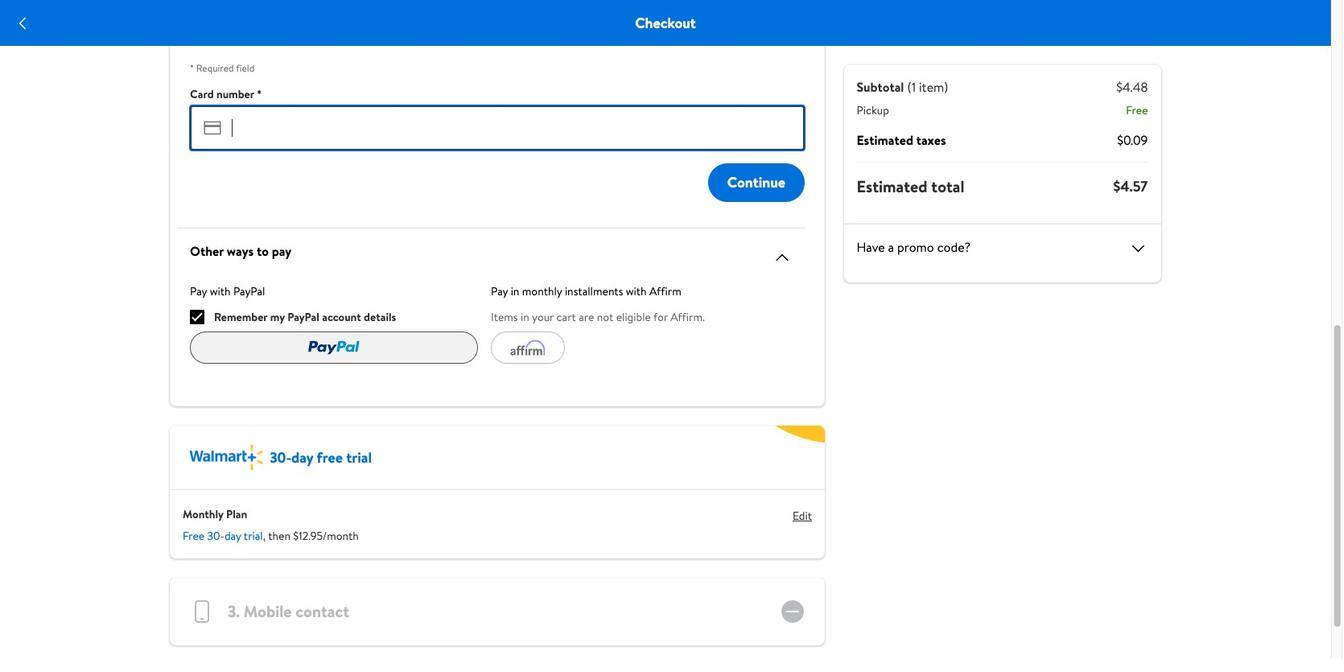 Task type: locate. For each thing, give the bounding box(es) containing it.
* right number in the top left of the page
[[257, 86, 262, 102]]

trial
[[346, 447, 372, 467], [244, 528, 263, 544]]

1 estimated from the top
[[858, 131, 914, 149]]

$4.48
[[1117, 78, 1149, 96]]

not
[[597, 309, 614, 325]]

with up "eligible"
[[626, 283, 647, 300]]

1 horizontal spatial day
[[292, 447, 313, 467]]

with up remember on the top of page
[[210, 283, 231, 300]]

30- left free
[[270, 447, 292, 467]]

in
[[511, 283, 520, 300], [521, 309, 530, 325]]

estimated for estimated taxes
[[858, 131, 914, 149]]

other ways to pay
[[190, 242, 292, 260]]

30- down monthly
[[207, 528, 225, 544]]

cart
[[557, 309, 576, 325]]

monthly
[[183, 506, 224, 523]]

*
[[190, 61, 194, 75], [257, 86, 262, 102]]

1 vertical spatial estimated
[[858, 176, 928, 197]]

card
[[190, 86, 214, 102]]

day inside monthly plan free 30-day trial , then $12.95/month
[[225, 528, 241, 544]]

0 vertical spatial trial
[[346, 447, 372, 467]]

edit button
[[793, 503, 812, 529]]

paypal right my
[[288, 309, 320, 325]]

pay up items
[[491, 283, 508, 300]]

0 vertical spatial in
[[511, 283, 520, 300]]

estimated
[[858, 131, 914, 149], [858, 176, 928, 197]]

contact
[[296, 601, 349, 622]]

estimated total
[[858, 176, 965, 197]]

paypal up remember on the top of page
[[233, 283, 265, 300]]

0 horizontal spatial free
[[183, 528, 205, 544]]

then
[[268, 528, 291, 544]]

(1
[[908, 78, 917, 96]]

installments
[[565, 283, 624, 300]]

account
[[322, 309, 361, 325]]

0 horizontal spatial *
[[190, 61, 194, 75]]

wplus logo splash page 30-day free trial element
[[189, 445, 372, 470]]

your
[[532, 309, 554, 325]]

1 vertical spatial paypal
[[288, 309, 320, 325]]

0 horizontal spatial in
[[511, 283, 520, 300]]

for
[[654, 309, 668, 325]]

2 estimated from the top
[[858, 176, 928, 197]]

free
[[1127, 102, 1149, 118], [183, 528, 205, 544]]

1 horizontal spatial with
[[626, 283, 647, 300]]

pay
[[190, 283, 207, 300], [491, 283, 508, 300]]

1 vertical spatial day
[[225, 528, 241, 544]]

code?
[[938, 238, 971, 256]]

day down the "plan"
[[225, 528, 241, 544]]

remember my paypal account details
[[214, 309, 396, 325]]

0 vertical spatial estimated
[[858, 131, 914, 149]]

0 vertical spatial day
[[292, 447, 313, 467]]

pay
[[272, 242, 292, 260]]

Card number * text field
[[190, 105, 805, 151]]

1 vertical spatial in
[[521, 309, 530, 325]]

checkout
[[635, 13, 696, 33]]

free
[[317, 447, 343, 467]]

affirm.
[[671, 309, 705, 325]]

are
[[579, 309, 595, 325]]

1 horizontal spatial paypal
[[288, 309, 320, 325]]

day
[[292, 447, 313, 467], [225, 528, 241, 544]]

estimated down pickup
[[858, 131, 914, 149]]

30- inside monthly plan free 30-day trial , then $12.95/month
[[207, 528, 225, 544]]

item)
[[920, 78, 949, 96]]

Remember my PayPal account details checkbox
[[190, 310, 205, 325]]

0 horizontal spatial pay
[[190, 283, 207, 300]]

pay in monthly installments with affirm
[[491, 283, 682, 300]]

* left required
[[190, 61, 194, 75]]

$4.57
[[1114, 176, 1149, 196]]

3. mobile contact
[[228, 601, 349, 622]]

in left your
[[521, 309, 530, 325]]

0 vertical spatial paypal
[[233, 283, 265, 300]]

* required field
[[190, 61, 255, 75]]

paypal
[[233, 283, 265, 300], [288, 309, 320, 325]]

in for pay
[[511, 283, 520, 300]]

0 horizontal spatial with
[[210, 283, 231, 300]]

0 vertical spatial *
[[190, 61, 194, 75]]

0 vertical spatial 30-
[[270, 447, 292, 467]]

1 vertical spatial trial
[[244, 528, 263, 544]]

eligible
[[617, 309, 651, 325]]

1 vertical spatial *
[[257, 86, 262, 102]]

trial right free
[[346, 447, 372, 467]]

pay with paypal
[[190, 283, 265, 300]]

day left free
[[292, 447, 313, 467]]

with
[[210, 283, 231, 300], [626, 283, 647, 300]]

paypal for my
[[288, 309, 320, 325]]

wplus logo splash page image
[[189, 445, 263, 470]]

0 horizontal spatial 30-
[[207, 528, 225, 544]]

pay up 'remember my paypal account details' checkbox
[[190, 283, 207, 300]]

0 horizontal spatial trial
[[244, 528, 263, 544]]

free down $4.48
[[1127, 102, 1149, 118]]

subtotal
[[858, 78, 905, 96]]

30-
[[270, 447, 292, 467], [207, 528, 225, 544]]

1 vertical spatial 30-
[[207, 528, 225, 544]]

free down monthly
[[183, 528, 205, 544]]

1 horizontal spatial in
[[521, 309, 530, 325]]

estimated down estimated taxes
[[858, 176, 928, 197]]

$12.95/month
[[293, 528, 359, 544]]

1 with from the left
[[210, 283, 231, 300]]

0 horizontal spatial paypal
[[233, 283, 265, 300]]

1 horizontal spatial trial
[[346, 447, 372, 467]]

1 horizontal spatial pay
[[491, 283, 508, 300]]

1 horizontal spatial free
[[1127, 102, 1149, 118]]

number
[[217, 86, 254, 102]]

in left monthly on the top
[[511, 283, 520, 300]]

trial left then at the bottom left
[[244, 528, 263, 544]]

0 horizontal spatial day
[[225, 528, 241, 544]]

2 pay from the left
[[491, 283, 508, 300]]

back image
[[13, 13, 32, 33]]

promo
[[898, 238, 935, 256]]

1 pay from the left
[[190, 283, 207, 300]]

1 vertical spatial free
[[183, 528, 205, 544]]

monthly
[[522, 283, 562, 300]]



Task type: describe. For each thing, give the bounding box(es) containing it.
0 vertical spatial free
[[1127, 102, 1149, 118]]

affirm image
[[511, 339, 546, 356]]

30-day free trial
[[270, 447, 372, 467]]

affirm
[[650, 283, 682, 300]]

total
[[932, 176, 965, 197]]

pay for pay in monthly installments with affirm
[[491, 283, 508, 300]]

subtotal (1 item)
[[858, 78, 949, 96]]

$0.09
[[1118, 131, 1149, 149]]

trial inside monthly plan free 30-day trial , then $12.95/month
[[244, 528, 263, 544]]

remember
[[214, 309, 268, 325]]

in for items
[[521, 309, 530, 325]]

free inside monthly plan free 30-day trial , then $12.95/month
[[183, 528, 205, 544]]

to
[[257, 242, 269, 260]]

free 30-day trial,then $12.95 per month element
[[183, 528, 359, 544]]

1 horizontal spatial *
[[257, 86, 262, 102]]

have a promo code?
[[858, 238, 971, 256]]

have a promo code? image
[[1130, 239, 1149, 258]]

have
[[858, 238, 886, 256]]

other
[[190, 242, 224, 260]]

plan
[[226, 506, 247, 523]]

pickup
[[858, 102, 890, 118]]

edit
[[793, 508, 812, 524]]

card number *
[[190, 86, 262, 102]]

3.
[[228, 601, 240, 622]]

my
[[270, 309, 285, 325]]

estimated taxes
[[858, 131, 947, 149]]

ways
[[227, 242, 254, 260]]

estimated for estimated total
[[858, 176, 928, 197]]

,
[[263, 528, 266, 544]]

continue button
[[708, 163, 805, 202]]

other ways to pay image
[[773, 248, 792, 267]]

items in your cart are not eligible for affirm.
[[491, 309, 705, 325]]

field
[[236, 61, 255, 75]]

pay for pay with paypal
[[190, 283, 207, 300]]

mobile
[[244, 601, 292, 622]]

2 with from the left
[[626, 283, 647, 300]]

1 horizontal spatial 30-
[[270, 447, 292, 467]]

taxes
[[917, 131, 947, 149]]

continue
[[728, 172, 786, 192]]

required
[[196, 61, 234, 75]]

monthly plan free 30-day trial , then $12.95/month
[[183, 506, 359, 544]]

details
[[364, 309, 396, 325]]

a
[[889, 238, 895, 256]]

paypal for with
[[233, 283, 265, 300]]

items
[[491, 309, 518, 325]]



Task type: vqa. For each thing, say whether or not it's contained in the screenshot.
rightmost Thanksgiving
no



